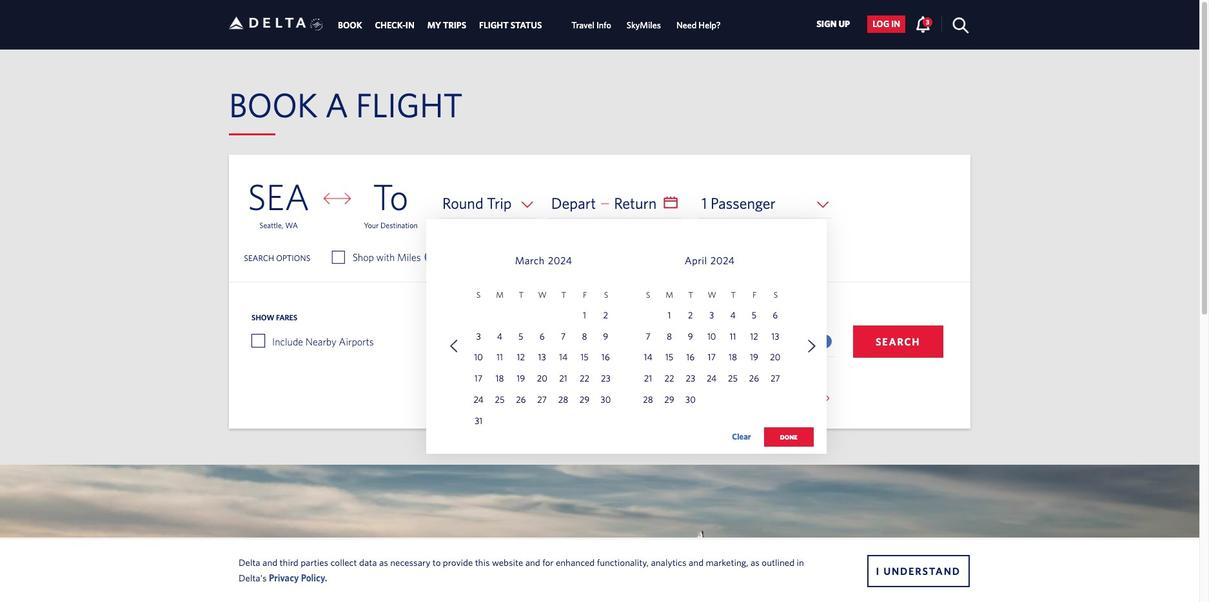 Task type: locate. For each thing, give the bounding box(es) containing it.
2 14 link from the left
[[640, 350, 657, 367]]

1 vertical spatial 20
[[537, 374, 547, 384]]

0 horizontal spatial 16
[[602, 352, 610, 363]]

s up meeting code (optional) text box
[[774, 290, 778, 300]]

22
[[580, 374, 589, 384], [665, 374, 674, 384]]

0 horizontal spatial 1 link
[[576, 308, 593, 325]]

10 up certificates,
[[707, 331, 716, 341]]

1 16 from the left
[[602, 352, 610, 363]]

11 link
[[725, 329, 741, 346], [491, 350, 508, 367]]

16 link
[[597, 350, 614, 367], [682, 350, 699, 367]]

1 vertical spatial 6 link
[[534, 329, 551, 346]]

Include Nearby Airports checkbox
[[252, 334, 264, 347]]

1 horizontal spatial 12 link
[[746, 329, 763, 346]]

10
[[707, 331, 716, 341], [474, 352, 483, 363]]

1 horizontal spatial 20
[[770, 352, 781, 363]]

in right outlined
[[797, 557, 804, 568]]

23
[[601, 374, 611, 384], [686, 374, 695, 384]]

Round Trip field
[[439, 188, 536, 219]]

27
[[771, 374, 780, 384], [537, 395, 547, 405]]

tab list
[[331, 0, 729, 49]]

1 15 link from the left
[[576, 350, 593, 367]]

0 horizontal spatial 27 link
[[534, 393, 551, 410]]

april 2024
[[685, 255, 735, 266]]

12 link
[[746, 329, 763, 346], [513, 350, 529, 367]]

1 horizontal spatial search
[[876, 336, 920, 348]]

travel
[[572, 20, 595, 31]]

2 w from the left
[[708, 290, 716, 300]]

2 28 link from the left
[[640, 393, 657, 410]]

1 horizontal spatial 22 link
[[661, 372, 678, 388]]

or
[[756, 393, 763, 403]]

1 vertical spatial flight
[[356, 85, 463, 124]]

17 link up certificates,
[[703, 350, 720, 367]]

2 21 link from the left
[[640, 372, 657, 388]]

1 28 link from the left
[[555, 393, 572, 410]]

9
[[603, 331, 608, 341], [688, 331, 693, 341]]

0 vertical spatial 4
[[730, 310, 736, 320]]

0 vertical spatial 10
[[707, 331, 716, 341]]

1 horizontal spatial 21 link
[[640, 372, 657, 388]]

10 for the bottommost 10 link
[[474, 352, 483, 363]]

2
[[603, 310, 608, 320], [688, 310, 693, 320]]

1 vertical spatial 13
[[538, 352, 546, 363]]

0 vertical spatial 6
[[773, 310, 778, 320]]

1 f from the left
[[583, 290, 587, 300]]

t down march 2024
[[561, 290, 566, 300]]

0 vertical spatial 24
[[707, 374, 717, 384]]

1 horizontal spatial 18 link
[[725, 350, 741, 367]]

0 horizontal spatial 2 link
[[597, 308, 614, 325]]

30 for 2nd 30 link from left
[[685, 395, 696, 405]]

0 horizontal spatial 29
[[580, 395, 590, 405]]

13 link
[[767, 329, 784, 346], [534, 350, 551, 367]]

4 link
[[725, 308, 741, 325], [491, 329, 508, 346]]

0 horizontal spatial 10
[[474, 352, 483, 363]]

1 w from the left
[[538, 290, 547, 300]]

Shop with Miles checkbox
[[333, 251, 344, 264]]

and right analytics
[[689, 557, 704, 568]]

s down refundable
[[476, 290, 481, 300]]

privacy policy.
[[269, 572, 327, 583]]

23 link
[[597, 372, 614, 388], [682, 372, 699, 388]]

use certificates, ecredits, or delta gift cards link
[[665, 393, 840, 403]]

1 7 link from the left
[[555, 329, 572, 346]]

2 30 link from the left
[[682, 393, 699, 410]]

1 2024 from the left
[[548, 255, 572, 266]]

Meeting Code (Optional) text field
[[665, 327, 834, 357]]

2 9 link from the left
[[682, 329, 699, 346]]

2 m from the left
[[666, 290, 673, 300]]

m down refundable
[[496, 290, 504, 300]]

2 2 from the left
[[688, 310, 693, 320]]

to your destination
[[364, 175, 418, 230]]

1 vertical spatial 11 link
[[491, 350, 508, 367]]

0 horizontal spatial book
[[229, 85, 318, 124]]

0 horizontal spatial as
[[379, 557, 388, 568]]

as left outlined
[[751, 557, 760, 568]]

26 for 26 link to the top
[[749, 374, 759, 384]]

in inside delta and third parties collect data as necessary to provide this website and for enhanced functionality, analytics and marketing, as outlined in delta's
[[797, 557, 804, 568]]

0 horizontal spatial 18
[[496, 374, 504, 384]]

sea
[[248, 175, 310, 217]]

2 16 from the left
[[686, 352, 695, 363]]

24 link up certificates,
[[703, 372, 720, 388]]

0 horizontal spatial 15 link
[[576, 350, 593, 367]]

f
[[583, 290, 587, 300], [753, 290, 757, 300]]

and left third
[[263, 557, 277, 568]]

3 and from the left
[[689, 557, 704, 568]]

0 horizontal spatial 5 link
[[513, 329, 529, 346]]

3
[[926, 18, 930, 26], [709, 310, 714, 320], [476, 331, 481, 341]]

2 2 link from the left
[[682, 308, 699, 325]]

passenger
[[711, 194, 776, 212]]

need help?
[[676, 20, 721, 31]]

24
[[707, 374, 717, 384], [474, 395, 483, 405]]

0 vertical spatial 4 link
[[725, 308, 741, 325]]

shop with miles
[[353, 252, 421, 263]]

in right log
[[891, 19, 900, 29]]

m for april
[[666, 290, 673, 300]]

1 horizontal spatial 22
[[665, 374, 674, 384]]

2 link
[[597, 308, 614, 325], [682, 308, 699, 325]]

25
[[728, 374, 738, 384], [495, 395, 505, 405]]

1 vertical spatial 11
[[497, 352, 503, 363]]

0 horizontal spatial 2024
[[548, 255, 572, 266]]

1 16 link from the left
[[597, 350, 614, 367]]

0 horizontal spatial 26 link
[[513, 393, 529, 410]]

26
[[749, 374, 759, 384], [516, 395, 526, 405]]

privacy policy. link
[[269, 572, 327, 583]]

0 horizontal spatial 30
[[601, 395, 611, 405]]

as right data
[[379, 557, 388, 568]]

1 vertical spatial in
[[797, 557, 804, 568]]

t down april
[[688, 290, 693, 300]]

0 horizontal spatial 24
[[474, 395, 483, 405]]

delta up delta's
[[239, 557, 260, 568]]

1 horizontal spatial m
[[666, 290, 673, 300]]

1 vertical spatial 27 link
[[534, 393, 551, 410]]

1 vertical spatial 12
[[517, 352, 525, 363]]

5 for the bottom '5' link
[[519, 331, 523, 341]]

7 for 1st 7 link from the left
[[561, 331, 566, 341]]

0 horizontal spatial 30 link
[[597, 393, 614, 410]]

30
[[601, 395, 611, 405], [685, 395, 696, 405]]

book left a
[[229, 85, 318, 124]]

0 horizontal spatial delta
[[239, 557, 260, 568]]

2 23 from the left
[[686, 374, 695, 384]]

1 horizontal spatial 28
[[643, 395, 653, 405]]

0 horizontal spatial 12
[[517, 352, 525, 363]]

0 horizontal spatial 4 link
[[491, 329, 508, 346]]

0 horizontal spatial 10 link
[[470, 350, 487, 367]]

1 horizontal spatial 29
[[664, 395, 674, 405]]

log in
[[873, 19, 900, 29]]

2 30 from the left
[[685, 395, 696, 405]]

1 horizontal spatial 7 link
[[640, 329, 657, 346]]

1 vertical spatial 10
[[474, 352, 483, 363]]

1 vertical spatial 6
[[540, 331, 545, 341]]

depart
[[551, 194, 596, 212]]

0 horizontal spatial 1
[[583, 310, 586, 320]]

1 and from the left
[[263, 557, 277, 568]]

1 as from the left
[[379, 557, 388, 568]]

in
[[891, 19, 900, 29], [797, 557, 804, 568]]

delta right or
[[765, 393, 784, 403]]

website
[[492, 557, 523, 568]]

refundable fares
[[475, 252, 547, 263]]

in inside button
[[891, 19, 900, 29]]

1 2 from the left
[[603, 310, 608, 320]]

1 29 link from the left
[[576, 393, 593, 410]]

0 vertical spatial 18 link
[[725, 350, 741, 367]]

2 1 link from the left
[[661, 308, 678, 325]]

2 29 link from the left
[[661, 393, 678, 410]]

10 up "31"
[[474, 352, 483, 363]]

17 up certificates,
[[708, 352, 716, 363]]

14
[[559, 352, 568, 363], [644, 352, 652, 363]]

0 horizontal spatial search
[[244, 253, 274, 263]]

6
[[773, 310, 778, 320], [540, 331, 545, 341]]

1 horizontal spatial 6
[[773, 310, 778, 320]]

1 link for april 2024
[[661, 308, 678, 325]]

24 link up "31"
[[470, 393, 487, 410]]

my
[[599, 252, 614, 263]]

flexible
[[657, 252, 687, 263]]

3 t from the left
[[688, 290, 693, 300]]

0 horizontal spatial 25 link
[[491, 393, 508, 410]]

12 for 12 link to the top
[[750, 331, 758, 341]]

19
[[750, 352, 758, 363], [517, 374, 525, 384]]

17 up "31"
[[475, 374, 483, 384]]

2 horizontal spatial 1
[[702, 194, 707, 212]]

certificates,
[[681, 393, 722, 403]]

0 horizontal spatial and
[[263, 557, 277, 568]]

17 link up "31"
[[470, 372, 487, 388]]

0 horizontal spatial 24 link
[[470, 393, 487, 410]]

log in button
[[868, 15, 906, 33]]

1 7 from the left
[[561, 331, 566, 341]]

7 link
[[555, 329, 572, 346], [640, 329, 657, 346]]

search inside button
[[876, 336, 920, 348]]

m for march
[[496, 290, 504, 300]]

0 vertical spatial 20
[[770, 352, 781, 363]]

tab list containing book
[[331, 0, 729, 49]]

1 horizontal spatial f
[[753, 290, 757, 300]]

w down april 2024
[[708, 290, 716, 300]]

13
[[771, 331, 779, 341], [538, 352, 546, 363]]

24 up certificates,
[[707, 374, 717, 384]]

11 for the leftmost 11 'link'
[[497, 352, 503, 363]]

1 horizontal spatial w
[[708, 290, 716, 300]]

9 link
[[597, 329, 614, 346], [682, 329, 699, 346]]

0 horizontal spatial 15
[[581, 352, 589, 363]]

1 9 from the left
[[603, 331, 608, 341]]

2 9 from the left
[[688, 331, 693, 341]]

0 vertical spatial 11
[[730, 331, 736, 341]]

policy.
[[301, 572, 327, 583]]

2 link down april
[[682, 308, 699, 325]]

1 horizontal spatial 24 link
[[703, 372, 720, 388]]

22 link
[[576, 372, 593, 388], [661, 372, 678, 388]]

1 21 from the left
[[559, 374, 567, 384]]

2 down my
[[603, 310, 608, 320]]

28 for second the 28 link from right
[[558, 395, 568, 405]]

1 28 from the left
[[558, 395, 568, 405]]

1 vertical spatial 18
[[496, 374, 504, 384]]

2024 right april
[[711, 255, 735, 266]]

1 22 from the left
[[580, 374, 589, 384]]

s down are
[[646, 290, 650, 300]]

travel info link
[[572, 14, 611, 37]]

w for march
[[538, 290, 547, 300]]

2 down april
[[688, 310, 693, 320]]

2 2024 from the left
[[711, 255, 735, 266]]

book
[[338, 20, 362, 31], [229, 85, 318, 124]]

0 vertical spatial 6 link
[[767, 308, 784, 325]]

15 link
[[576, 350, 593, 367], [661, 350, 678, 367]]

0 horizontal spatial 28
[[558, 395, 568, 405]]

1 horizontal spatial 25
[[728, 374, 738, 384]]

24 up "31"
[[474, 395, 483, 405]]

advance search hero image image
[[0, 465, 1200, 602]]

2 22 link from the left
[[661, 372, 678, 388]]

1 1 link from the left
[[576, 308, 593, 325]]

0 vertical spatial 24 link
[[703, 372, 720, 388]]

1 14 link from the left
[[555, 350, 572, 367]]

1 link
[[576, 308, 593, 325], [661, 308, 678, 325]]

2 28 from the left
[[643, 395, 653, 405]]

0 horizontal spatial 22 link
[[576, 372, 593, 388]]

2024 for march 2024
[[548, 255, 572, 266]]

w down march 2024
[[538, 290, 547, 300]]

30 link
[[597, 393, 614, 410], [682, 393, 699, 410]]

1 vertical spatial 17
[[475, 374, 483, 384]]

1 horizontal spatial 10 link
[[703, 329, 720, 346]]

2 15 from the left
[[665, 352, 673, 363]]

16 for 1st 16 link
[[602, 352, 610, 363]]

third
[[280, 557, 298, 568]]

flight status link
[[479, 14, 542, 37]]

search
[[244, 253, 274, 263], [876, 336, 920, 348]]

1 for 1 link corresponding to march 2024
[[583, 310, 586, 320]]

8
[[582, 331, 587, 341], [667, 331, 672, 341]]

delta inside book tab panel
[[765, 393, 784, 403]]

0 vertical spatial 5
[[752, 310, 757, 320]]

1 horizontal spatial flight
[[479, 20, 509, 31]]

9 for first 9 link from left
[[603, 331, 608, 341]]

w for april
[[708, 290, 716, 300]]

s
[[476, 290, 481, 300], [604, 290, 608, 300], [646, 290, 650, 300], [774, 290, 778, 300]]

15
[[581, 352, 589, 363], [665, 352, 673, 363]]

16 for 2nd 16 link from left
[[686, 352, 695, 363]]

1 30 from the left
[[601, 395, 611, 405]]

10 link up "31"
[[470, 350, 487, 367]]

march
[[515, 255, 545, 266]]

7 for 1st 7 link from right
[[646, 331, 651, 341]]

1 vertical spatial 25
[[495, 395, 505, 405]]

m down the flexible
[[666, 290, 673, 300]]

1 m from the left
[[496, 290, 504, 300]]

1 horizontal spatial 14 link
[[640, 350, 657, 367]]

1 horizontal spatial 2024
[[711, 255, 735, 266]]

use certificates, ecredits, or delta gift cards
[[665, 393, 823, 403]]

2 23 link from the left
[[682, 372, 699, 388]]

2024 right fares
[[548, 255, 572, 266]]

and
[[263, 557, 277, 568], [525, 557, 540, 568], [689, 557, 704, 568]]

destination
[[380, 221, 418, 230]]

9 for 2nd 9 link from the left
[[688, 331, 693, 341]]

0 horizontal spatial 27
[[537, 395, 547, 405]]

2 14 from the left
[[644, 352, 652, 363]]

1 29 from the left
[[580, 395, 590, 405]]

sign up link
[[811, 15, 855, 33]]

1 2 link from the left
[[597, 308, 614, 325]]

2024 for april 2024
[[711, 255, 735, 266]]

10 link up certificates,
[[703, 329, 720, 346]]

1 horizontal spatial 11 link
[[725, 329, 741, 346]]

1 horizontal spatial and
[[525, 557, 540, 568]]

delta inside delta and third parties collect data as necessary to provide this website and for enhanced functionality, analytics and marketing, as outlined in delta's
[[239, 557, 260, 568]]

0 vertical spatial 27 link
[[767, 372, 784, 388]]

2 for march 2024
[[603, 310, 608, 320]]

2 link for april 2024
[[682, 308, 699, 325]]

5
[[752, 310, 757, 320], [519, 331, 523, 341]]

1 t from the left
[[519, 290, 524, 300]]

and left for
[[525, 557, 540, 568]]

delta's
[[239, 572, 267, 583]]

1 horizontal spatial 8
[[667, 331, 672, 341]]

flight status
[[479, 20, 542, 31]]

help?
[[699, 20, 721, 31]]

2 f from the left
[[753, 290, 757, 300]]

0 horizontal spatial w
[[538, 290, 547, 300]]

march 2024
[[515, 255, 572, 266]]

0 horizontal spatial 19 link
[[513, 372, 529, 388]]

search for search options
[[244, 253, 274, 263]]

1 horizontal spatial 1 link
[[661, 308, 678, 325]]

2 15 link from the left
[[661, 350, 678, 367]]

2 7 from the left
[[646, 331, 651, 341]]

1 horizontal spatial 3
[[709, 310, 714, 320]]

t down april 2024
[[731, 290, 736, 300]]

2 8 from the left
[[667, 331, 672, 341]]

None text field
[[548, 188, 682, 219]]

2 link down my
[[597, 308, 614, 325]]

16
[[602, 352, 610, 363], [686, 352, 695, 363]]

s down my
[[604, 290, 608, 300]]

for
[[542, 557, 554, 568]]

log
[[873, 19, 890, 29]]

1 inside 'field'
[[702, 194, 707, 212]]

0 horizontal spatial 5
[[519, 331, 523, 341]]

check-in
[[375, 20, 415, 31]]

1 horizontal spatial as
[[751, 557, 760, 568]]

show
[[252, 313, 274, 322]]

11 for topmost 11 'link'
[[730, 331, 736, 341]]

27 for 27 link to the right
[[771, 374, 780, 384]]

2 22 from the left
[[665, 374, 674, 384]]

book right "skyteam" image
[[338, 20, 362, 31]]

1 horizontal spatial 7
[[646, 331, 651, 341]]

1 horizontal spatial 3 link
[[703, 308, 720, 325]]

t down march
[[519, 290, 524, 300]]



Task type: vqa. For each thing, say whether or not it's contained in the screenshot.


Task type: describe. For each thing, give the bounding box(es) containing it.
delta air lines image
[[229, 3, 306, 43]]

12 for the leftmost 12 link
[[517, 352, 525, 363]]

1 15 from the left
[[581, 352, 589, 363]]

provide
[[443, 557, 473, 568]]

outlined
[[762, 557, 795, 568]]

clear
[[732, 432, 751, 442]]

search options
[[244, 253, 310, 263]]

0 vertical spatial 12 link
[[746, 329, 763, 346]]

privacy
[[269, 572, 299, 583]]

0 horizontal spatial 6
[[540, 331, 545, 341]]

0 horizontal spatial flight
[[356, 85, 463, 124]]

i
[[876, 565, 880, 577]]

1 21 link from the left
[[555, 372, 572, 388]]

1 vertical spatial 18 link
[[491, 372, 508, 388]]

round trip
[[442, 194, 512, 212]]

1 9 link from the left
[[597, 329, 614, 346]]

a
[[325, 85, 348, 124]]

1 22 link from the left
[[576, 372, 593, 388]]

april
[[685, 255, 707, 266]]

enhanced
[[556, 557, 595, 568]]

2 21 from the left
[[644, 374, 652, 384]]

shop
[[353, 252, 374, 263]]

dates
[[616, 252, 639, 263]]

include nearby airports
[[272, 336, 374, 348]]

sign up
[[817, 19, 850, 29]]

my
[[427, 20, 441, 31]]

fares
[[525, 252, 547, 263]]

my trips
[[427, 20, 466, 31]]

26 for the bottom 26 link
[[516, 395, 526, 405]]

1 30 link from the left
[[597, 393, 614, 410]]

done button
[[764, 427, 814, 447]]

2 for april 2024
[[688, 310, 693, 320]]

sea seattle, wa
[[248, 175, 310, 230]]

0 vertical spatial 5 link
[[746, 308, 763, 325]]

22 for 1st the '22' link from right
[[665, 374, 674, 384]]

0 vertical spatial 19 link
[[746, 350, 763, 367]]

airports
[[339, 336, 374, 348]]

1 vertical spatial 10 link
[[470, 350, 487, 367]]

options
[[276, 253, 310, 263]]

1 for 1 passenger
[[702, 194, 707, 212]]

1 14 from the left
[[559, 352, 568, 363]]

analytics
[[651, 557, 687, 568]]

1 horizontal spatial 6 link
[[767, 308, 784, 325]]

2 29 from the left
[[664, 395, 674, 405]]

0 vertical spatial 17
[[708, 352, 716, 363]]

need help? link
[[676, 14, 721, 37]]

1 horizontal spatial 4 link
[[725, 308, 741, 325]]

book for book
[[338, 20, 362, 31]]

my trips link
[[427, 14, 466, 37]]

1 8 from the left
[[582, 331, 587, 341]]

2 as from the left
[[751, 557, 760, 568]]

1 link for march 2024
[[576, 308, 593, 325]]

1 vertical spatial 24
[[474, 395, 483, 405]]

0 horizontal spatial 12 link
[[513, 350, 529, 367]]

1 23 from the left
[[601, 374, 611, 384]]

0 vertical spatial 11 link
[[725, 329, 741, 346]]

1 vertical spatial 17 link
[[470, 372, 487, 388]]

cards
[[801, 393, 821, 403]]

0 vertical spatial 25 link
[[725, 372, 741, 388]]

with
[[376, 252, 395, 263]]

1 vertical spatial 25 link
[[491, 393, 508, 410]]

0 vertical spatial 19
[[750, 352, 758, 363]]

book a flight
[[229, 85, 463, 124]]

1 horizontal spatial 4
[[730, 310, 736, 320]]

return
[[614, 194, 657, 212]]

trips
[[443, 20, 466, 31]]

1 vertical spatial 13 link
[[534, 350, 551, 367]]

0 vertical spatial 13
[[771, 331, 779, 341]]

sign
[[817, 19, 837, 29]]

27 for the bottommost 27 link
[[537, 395, 547, 405]]

status
[[511, 20, 542, 31]]

this
[[475, 557, 490, 568]]

2 and from the left
[[525, 557, 540, 568]]

4 t from the left
[[731, 290, 736, 300]]

up
[[839, 19, 850, 29]]

check-
[[375, 20, 406, 31]]

my dates are flexible
[[599, 252, 687, 263]]

2 8 link from the left
[[661, 329, 678, 346]]

3 s from the left
[[646, 290, 650, 300]]

nearby
[[306, 336, 336, 348]]

none text field inside book tab panel
[[548, 188, 682, 219]]

clear button
[[732, 428, 751, 447]]

2 s from the left
[[604, 290, 608, 300]]

understand
[[884, 565, 961, 577]]

necessary
[[390, 557, 430, 568]]

i understand
[[876, 565, 961, 577]]

0 vertical spatial flight
[[479, 20, 509, 31]]

1 passenger
[[702, 194, 776, 212]]

gift
[[786, 393, 799, 403]]

to
[[433, 557, 441, 568]]

book link
[[338, 14, 362, 37]]

1 vertical spatial 5 link
[[513, 329, 529, 346]]

1 vertical spatial 24 link
[[470, 393, 487, 410]]

book for book a flight
[[229, 85, 318, 124]]

wa
[[285, 221, 298, 230]]

1 horizontal spatial 27 link
[[767, 372, 784, 388]]

round
[[442, 194, 483, 212]]

2 link for march 2024
[[597, 308, 614, 325]]

0 vertical spatial 17 link
[[703, 350, 720, 367]]

1 vertical spatial 3 link
[[703, 308, 720, 325]]

0 horizontal spatial 13
[[538, 352, 546, 363]]

show fares
[[252, 313, 297, 322]]

0 horizontal spatial 4
[[497, 331, 502, 341]]

travel info
[[572, 20, 611, 31]]

1 8 link from the left
[[576, 329, 593, 346]]

collect
[[331, 557, 357, 568]]

1 s from the left
[[476, 290, 481, 300]]

10 for 10 link to the top
[[707, 331, 716, 341]]

search for search
[[876, 336, 920, 348]]

0 vertical spatial 3 link
[[915, 15, 933, 32]]

ecredits,
[[724, 393, 754, 403]]

1 vertical spatial 20 link
[[534, 372, 551, 388]]

data
[[359, 557, 377, 568]]

marketing,
[[706, 557, 748, 568]]

i understand button
[[867, 555, 970, 587]]

4 s from the left
[[774, 290, 778, 300]]

2 vertical spatial 3 link
[[470, 329, 487, 346]]

1 vertical spatial 19 link
[[513, 372, 529, 388]]

2 16 link from the left
[[682, 350, 699, 367]]

book tab panel
[[229, 155, 971, 460]]

0 vertical spatial 3
[[926, 18, 930, 26]]

0 vertical spatial 10 link
[[703, 329, 720, 346]]

1 23 link from the left
[[597, 372, 614, 388]]

check-in link
[[375, 14, 415, 37]]

calendar expanded, use arrow keys to select date application
[[426, 219, 827, 460]]

skyteam image
[[310, 4, 323, 45]]

in
[[406, 20, 415, 31]]

2 7 link from the left
[[640, 329, 657, 346]]

refundable
[[475, 252, 523, 263]]

info
[[597, 20, 611, 31]]

delta and third parties collect data as necessary to provide this website and for enhanced functionality, analytics and marketing, as outlined in delta's
[[239, 557, 804, 583]]

0 horizontal spatial 6 link
[[534, 329, 551, 346]]

1 for 1 link related to april 2024
[[668, 310, 671, 320]]

5 for '5' link to the top
[[752, 310, 757, 320]]

done
[[780, 433, 797, 441]]

22 for first the '22' link
[[580, 374, 589, 384]]

1 horizontal spatial 20 link
[[767, 350, 784, 367]]

0 horizontal spatial 20
[[537, 374, 547, 384]]

dropdown caret image
[[820, 394, 833, 403]]

1 horizontal spatial 13 link
[[767, 329, 784, 346]]

0 vertical spatial 25
[[728, 374, 738, 384]]

0 horizontal spatial 25
[[495, 395, 505, 405]]

0 horizontal spatial 3
[[476, 331, 481, 341]]

trip
[[487, 194, 512, 212]]

1 vertical spatial 26 link
[[513, 393, 529, 410]]

1 horizontal spatial 18
[[729, 352, 737, 363]]

to
[[373, 175, 409, 217]]

30 for 1st 30 link from left
[[601, 395, 611, 405]]

are
[[642, 252, 655, 263]]

1 vertical spatial 3
[[709, 310, 714, 320]]

fares
[[276, 313, 297, 322]]

31
[[475, 416, 483, 426]]

miles
[[397, 252, 421, 263]]

2 t from the left
[[561, 290, 566, 300]]

1 horizontal spatial 24
[[707, 374, 717, 384]]

0 horizontal spatial 11 link
[[491, 350, 508, 367]]

your
[[364, 221, 379, 230]]

28 for first the 28 link from the right
[[643, 395, 653, 405]]

0 vertical spatial 26 link
[[746, 372, 763, 388]]

include
[[272, 336, 303, 348]]

f for april 2024
[[753, 290, 757, 300]]

need
[[676, 20, 697, 31]]

1 Passenger field
[[698, 188, 832, 219]]

search button
[[853, 326, 943, 358]]

parties
[[301, 557, 328, 568]]

seattle,
[[259, 221, 283, 230]]

1 vertical spatial 19
[[517, 374, 525, 384]]

f for march 2024
[[583, 290, 587, 300]]



